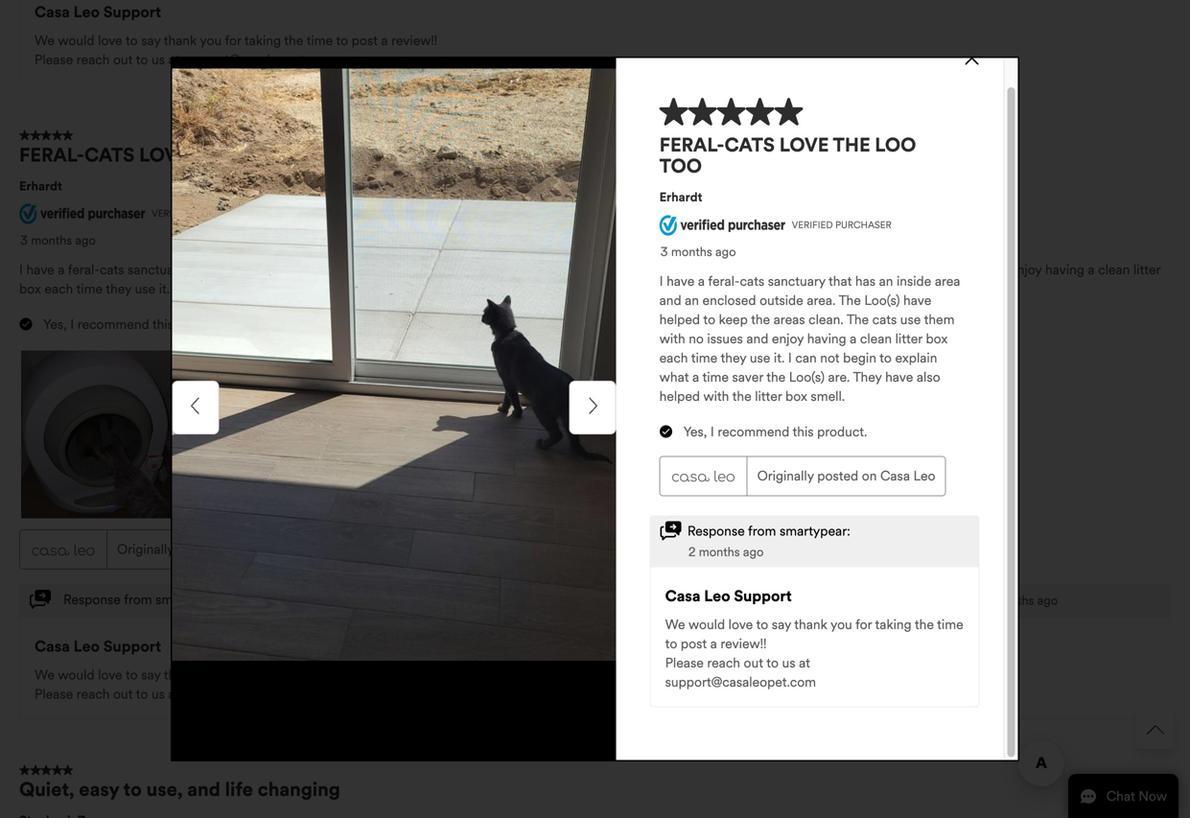 Task type: describe. For each thing, give the bounding box(es) containing it.
close button
[[960, 50, 985, 69]]

no
[[927, 262, 942, 278]]

outside
[[424, 262, 468, 278]]

1 out from the top
[[113, 51, 133, 68]]

2 horizontal spatial i
[[173, 281, 177, 298]]

feral-cats love the loo too
[[19, 143, 323, 167]]

1 say from the top
[[141, 32, 161, 49]]

2 out from the top
[[113, 686, 133, 703]]

originally posted on casa leo
[[117, 541, 295, 558]]

yes, i recommend this product.
[[43, 316, 227, 333]]

scroll to top image
[[1147, 721, 1165, 739]]

this
[[152, 316, 174, 333]]

2 love from the top
[[98, 667, 122, 684]]

sanctuary
[[128, 262, 185, 278]]

1 review!! from the top
[[392, 32, 438, 49]]

1 for from the top
[[225, 32, 241, 49]]

close image
[[966, 51, 979, 65]]

3
[[20, 233, 28, 248]]

2 review!! from the top
[[392, 667, 438, 684]]

the
[[193, 143, 230, 167]]

enclosed
[[367, 262, 421, 278]]

feral-
[[19, 143, 84, 167]]

they
[[106, 281, 131, 298]]

1 us from the top
[[152, 51, 165, 68]]

1 at from the top
[[168, 51, 180, 68]]

1 an from the left
[[239, 262, 253, 278]]

can
[[181, 281, 202, 298]]

clean.
[[748, 262, 784, 278]]

2 support from the top
[[103, 637, 161, 656]]

feral-
[[68, 262, 100, 278]]

2 casa leo support from the top
[[35, 637, 161, 656]]

1 box from the left
[[19, 281, 41, 298]]

2 we would love to say thank you for taking the time to post a review!! please reach out to us at support@casaleopet.com from the top
[[35, 667, 438, 703]]

that
[[188, 262, 212, 278]]

begin
[[228, 281, 262, 298]]

inside
[[257, 262, 291, 278]]

1 vertical spatial leo
[[273, 541, 295, 558]]

2
[[983, 593, 990, 608]]

2 post from the top
[[352, 667, 378, 684]]

2 us from the top
[[152, 686, 165, 703]]

smartypear:
[[156, 592, 226, 608]]

they
[[519, 281, 548, 298]]

easy
[[79, 778, 119, 802]]

having
[[1046, 262, 1085, 278]]

2 you from the top
[[200, 667, 222, 684]]

loo
[[235, 143, 276, 167]]

1 please from the top
[[35, 51, 73, 68]]

clean
[[1099, 262, 1130, 278]]

2 cats from the left
[[812, 262, 837, 278]]

originally
[[117, 541, 174, 558]]

1 horizontal spatial with
[[898, 262, 924, 278]]

1 casa leo support from the top
[[35, 2, 161, 21]]

2 horizontal spatial and
[[985, 262, 1007, 278]]

keep
[[659, 262, 688, 278]]

2 we from the top
[[35, 667, 55, 684]]

area
[[295, 262, 320, 278]]

changing
[[258, 778, 340, 802]]

0 vertical spatial casa
[[35, 2, 70, 21]]

smell.
[[762, 281, 796, 298]]

1 the from the left
[[503, 262, 525, 278]]

0 horizontal spatial with
[[654, 281, 680, 298]]

yes,
[[43, 316, 67, 333]]

months for 3
[[31, 233, 72, 248]]

0 horizontal spatial use
[[135, 281, 156, 298]]

life
[[225, 778, 253, 802]]

2 reach from the top
[[77, 686, 110, 703]]

2 at from the top
[[168, 686, 180, 703]]

cats
[[84, 143, 135, 167]]

i have a feral-cats sanctuary that has an inside area and an enclosed outside area. the loo(s) have helped to keep the areas clean. the cats use them with no issues and enjoy having a clean litter box each time they use it. i can not begin to explain what a time saver the loo(s) are. they have also helped with the litter box smell.
[[19, 262, 1161, 298]]

0 vertical spatial use
[[840, 262, 861, 278]]

2 box from the left
[[736, 281, 758, 298]]

2 support@casaleopet.com from the top
[[183, 686, 334, 703]]

2 for from the top
[[225, 667, 241, 684]]

1 would from the top
[[58, 32, 94, 49]]

0 vertical spatial leo
[[74, 2, 100, 21]]

1 thank from the top
[[164, 32, 197, 49]]

1 vertical spatial loo(s)
[[455, 281, 491, 298]]

1 cats from the left
[[100, 262, 124, 278]]

recommend
[[77, 316, 149, 333]]

2 an from the left
[[349, 262, 363, 278]]

also
[[583, 281, 607, 298]]

area.
[[471, 262, 500, 278]]



Task type: locate. For each thing, give the bounding box(es) containing it.
0 horizontal spatial box
[[19, 281, 41, 298]]

you
[[200, 32, 222, 49], [200, 667, 222, 684]]

0 vertical spatial us
[[152, 51, 165, 68]]

0 vertical spatial casa leo support
[[35, 2, 161, 21]]

areas
[[713, 262, 745, 278]]

1 vertical spatial post
[[352, 667, 378, 684]]

ago
[[75, 233, 96, 248], [1038, 593, 1058, 608]]

1 post from the top
[[352, 32, 378, 49]]

1 love from the top
[[98, 32, 122, 49]]

a
[[381, 32, 388, 49], [58, 262, 65, 278], [1088, 262, 1095, 278], [359, 281, 366, 298], [381, 667, 388, 684]]

quiet, easy to use, and life changing
[[19, 778, 340, 802]]

loo(s) down area.
[[455, 281, 491, 298]]

2 please from the top
[[35, 686, 73, 703]]

1 horizontal spatial the
[[787, 262, 809, 278]]

it.
[[159, 281, 170, 298]]

too
[[280, 143, 323, 167]]

0 vertical spatial support@casaleopet.com
[[183, 51, 334, 68]]

1 horizontal spatial an
[[349, 262, 363, 278]]

0 horizontal spatial and
[[187, 778, 220, 802]]

2 the from the left
[[787, 262, 809, 278]]

litter down areas
[[706, 281, 733, 298]]

quiet,
[[19, 778, 74, 802]]

1 vertical spatial for
[[225, 667, 241, 684]]

are.
[[494, 281, 516, 298]]

0 horizontal spatial the
[[503, 262, 525, 278]]

0 vertical spatial thank
[[164, 32, 197, 49]]

out
[[113, 51, 133, 68], [113, 686, 133, 703]]

i
[[19, 262, 23, 278], [173, 281, 177, 298], [70, 316, 74, 333]]

the
[[284, 32, 303, 49], [691, 262, 710, 278], [433, 281, 452, 298], [683, 281, 702, 298], [284, 667, 303, 684]]

time
[[307, 32, 333, 49], [76, 281, 103, 298], [369, 281, 395, 298], [307, 667, 333, 684]]

0 vertical spatial for
[[225, 32, 241, 49]]

months right 3 at the top of page
[[31, 233, 72, 248]]

we would love to say thank you for taking the time to post a review!! please reach out to us at support@casaleopet.com
[[35, 32, 438, 68], [35, 667, 438, 703]]

with
[[898, 262, 924, 278], [654, 281, 680, 298]]

cats up they
[[100, 262, 124, 278]]

0 horizontal spatial litter
[[706, 281, 733, 298]]

i right yes, at the left of page
[[70, 316, 74, 333]]

2 would from the top
[[58, 667, 94, 684]]

ago up feral-
[[75, 233, 96, 248]]

not
[[205, 281, 225, 298]]

months right 2 on the bottom of page
[[993, 593, 1034, 608]]

please up feral-
[[35, 51, 73, 68]]

saver
[[398, 281, 430, 298]]

0 vertical spatial loo(s)
[[529, 262, 564, 278]]

0 vertical spatial reach
[[77, 51, 110, 68]]

1 vertical spatial taking
[[245, 667, 281, 684]]

use left the it.
[[135, 281, 156, 298]]

months for 2
[[993, 593, 1034, 608]]

i right the it.
[[173, 281, 177, 298]]

an up what
[[349, 262, 363, 278]]

0 vertical spatial we would love to say thank you for taking the time to post a review!! please reach out to us at support@casaleopet.com
[[35, 32, 438, 68]]

1 vertical spatial we would love to say thank you for taking the time to post a review!! please reach out to us at support@casaleopet.com
[[35, 667, 438, 703]]

box left the each
[[19, 281, 41, 298]]

1 vertical spatial love
[[98, 667, 122, 684]]

1 vertical spatial reach
[[77, 686, 110, 703]]

use
[[840, 262, 861, 278], [135, 281, 156, 298]]

i down 3 at the top of page
[[19, 262, 23, 278]]

to
[[126, 32, 138, 49], [336, 32, 348, 49], [136, 51, 148, 68], [643, 262, 655, 278], [265, 281, 277, 298], [126, 667, 138, 684], [336, 667, 348, 684], [136, 686, 148, 703], [123, 778, 142, 802]]

1 vertical spatial litter
[[706, 281, 733, 298]]

1 vertical spatial support
[[103, 637, 161, 656]]

helped
[[599, 262, 640, 278], [610, 281, 651, 298]]

1 horizontal spatial i
[[70, 316, 74, 333]]

on
[[222, 541, 237, 558]]

us
[[152, 51, 165, 68], [152, 686, 165, 703]]

1 horizontal spatial ago
[[1038, 593, 1058, 608]]

0 vertical spatial post
[[352, 32, 378, 49]]

helped up also
[[599, 262, 640, 278]]

from
[[124, 592, 152, 608]]

0 vertical spatial at
[[168, 51, 180, 68]]

2 taking from the top
[[245, 667, 281, 684]]

1 support@casaleopet.com from the top
[[183, 51, 334, 68]]

please
[[35, 51, 73, 68], [35, 686, 73, 703]]

issues
[[946, 262, 981, 278]]

0 horizontal spatial cats
[[100, 262, 124, 278]]

1 vertical spatial please
[[35, 686, 73, 703]]

1 vertical spatial support@casaleopet.com
[[183, 686, 334, 703]]

support@casaleopet.com
[[183, 51, 334, 68], [183, 686, 334, 703]]

2 months ago
[[983, 593, 1058, 608]]

1 horizontal spatial use
[[840, 262, 861, 278]]

casa leo support
[[35, 2, 161, 21], [35, 637, 161, 656]]

1 support from the top
[[103, 2, 161, 21]]

and up what
[[324, 262, 346, 278]]

loo(s)
[[529, 262, 564, 278], [455, 281, 491, 298]]

them
[[864, 262, 895, 278]]

thank
[[164, 32, 197, 49], [164, 667, 197, 684]]

0 vertical spatial we
[[35, 32, 55, 49]]

1 vertical spatial casa leo support
[[35, 637, 161, 656]]

have up also
[[568, 262, 596, 278]]

1 horizontal spatial months
[[993, 593, 1034, 608]]

0 vertical spatial out
[[113, 51, 133, 68]]

with left no
[[898, 262, 924, 278]]

and left life
[[187, 778, 220, 802]]

litter
[[1134, 262, 1161, 278], [706, 281, 733, 298]]

1 vertical spatial helped
[[610, 281, 651, 298]]

reach
[[77, 51, 110, 68], [77, 686, 110, 703]]

response from smartypear:
[[63, 592, 226, 608]]

have up the each
[[26, 262, 54, 278]]

and
[[324, 262, 346, 278], [985, 262, 1007, 278], [187, 778, 220, 802]]

1 vertical spatial out
[[113, 686, 133, 703]]

0 horizontal spatial loo(s)
[[455, 281, 491, 298]]

0 vertical spatial helped
[[599, 262, 640, 278]]

1 horizontal spatial and
[[324, 262, 346, 278]]

2 say from the top
[[141, 667, 161, 684]]

post
[[352, 32, 378, 49], [352, 667, 378, 684]]

ago for 3 months ago
[[75, 233, 96, 248]]

product.
[[177, 316, 227, 333]]

0 vertical spatial please
[[35, 51, 73, 68]]

0 vertical spatial with
[[898, 262, 924, 278]]

have left also
[[552, 281, 580, 298]]

would
[[58, 32, 94, 49], [58, 667, 94, 684]]

0 vertical spatial support
[[103, 2, 161, 21]]

helped right also
[[610, 281, 651, 298]]

enjoy
[[1010, 262, 1042, 278]]

1 vertical spatial thank
[[164, 667, 197, 684]]

1 vertical spatial use
[[135, 281, 156, 298]]

an up begin
[[239, 262, 253, 278]]

review!!
[[392, 32, 438, 49], [392, 667, 438, 684]]

the up 'smell.'
[[787, 262, 809, 278]]

box down areas
[[736, 281, 758, 298]]

1 horizontal spatial cats
[[812, 262, 837, 278]]

0 vertical spatial months
[[31, 233, 72, 248]]

1 vertical spatial casa
[[240, 541, 270, 558]]

1 vertical spatial say
[[141, 667, 161, 684]]

1 vertical spatial you
[[200, 667, 222, 684]]

cats left them at the top right
[[812, 262, 837, 278]]

0 horizontal spatial i
[[19, 262, 23, 278]]

1 horizontal spatial box
[[736, 281, 758, 298]]

litter right clean
[[1134, 262, 1161, 278]]

2 vertical spatial casa
[[35, 637, 70, 656]]

2 thank from the top
[[164, 667, 197, 684]]

with down keep
[[654, 281, 680, 298]]

months
[[31, 233, 72, 248], [993, 593, 1034, 608]]

0 vertical spatial i
[[19, 262, 23, 278]]

0 horizontal spatial ago
[[75, 233, 96, 248]]

posted
[[177, 541, 218, 558]]

at up quiet, easy to use, and life changing
[[168, 686, 180, 703]]

ago for 2 months ago
[[1038, 593, 1058, 608]]

1 vertical spatial with
[[654, 281, 680, 298]]

use,
[[146, 778, 183, 802]]

0 vertical spatial say
[[141, 32, 161, 49]]

styled arrow button link
[[1137, 711, 1175, 749]]

2 vertical spatial leo
[[74, 637, 100, 656]]

box
[[19, 281, 41, 298], [736, 281, 758, 298]]

2 vertical spatial i
[[70, 316, 74, 333]]

0 vertical spatial would
[[58, 32, 94, 49]]

the up are.
[[503, 262, 525, 278]]

taking
[[245, 32, 281, 49], [245, 667, 281, 684]]

1 we from the top
[[35, 32, 55, 49]]

ago right 2 on the bottom of page
[[1038, 593, 1058, 608]]

3 months ago
[[20, 233, 96, 248]]

0 vertical spatial love
[[98, 32, 122, 49]]

1 vertical spatial we
[[35, 667, 55, 684]]

at
[[168, 51, 180, 68], [168, 686, 180, 703]]

loo(s) up the they
[[529, 262, 564, 278]]

have
[[26, 262, 54, 278], [568, 262, 596, 278], [552, 281, 580, 298]]

for
[[225, 32, 241, 49], [225, 667, 241, 684]]

the
[[503, 262, 525, 278], [787, 262, 809, 278]]

cats
[[100, 262, 124, 278], [812, 262, 837, 278]]

0 vertical spatial you
[[200, 32, 222, 49]]

please up quiet,
[[35, 686, 73, 703]]

1 vertical spatial i
[[173, 281, 177, 298]]

response
[[63, 592, 121, 608]]

0 vertical spatial taking
[[245, 32, 281, 49]]

use left them at the top right
[[840, 262, 861, 278]]

say
[[141, 32, 161, 49], [141, 667, 161, 684]]

and left enjoy
[[985, 262, 1007, 278]]

we
[[35, 32, 55, 49], [35, 667, 55, 684]]

0 vertical spatial ago
[[75, 233, 96, 248]]

0 vertical spatial review!!
[[392, 32, 438, 49]]

an
[[239, 262, 253, 278], [349, 262, 363, 278]]

leo
[[74, 2, 100, 21], [273, 541, 295, 558], [74, 637, 100, 656]]

0 vertical spatial litter
[[1134, 262, 1161, 278]]

has
[[215, 262, 235, 278]]

1 vertical spatial months
[[993, 593, 1034, 608]]

1 vertical spatial would
[[58, 667, 94, 684]]

1 you from the top
[[200, 32, 222, 49]]

1 horizontal spatial litter
[[1134, 262, 1161, 278]]

1 vertical spatial ago
[[1038, 593, 1058, 608]]

each
[[44, 281, 73, 298]]

0 horizontal spatial months
[[31, 233, 72, 248]]

us up love
[[152, 51, 165, 68]]

1 vertical spatial review!!
[[392, 667, 438, 684]]

at up "feral-cats love the loo too"
[[168, 51, 180, 68]]

1 taking from the top
[[245, 32, 281, 49]]

0 horizontal spatial an
[[239, 262, 253, 278]]

1 vertical spatial at
[[168, 686, 180, 703]]

1 we would love to say thank you for taking the time to post a review!! please reach out to us at support@casaleopet.com from the top
[[35, 32, 438, 68]]

casa
[[35, 2, 70, 21], [240, 541, 270, 558], [35, 637, 70, 656]]

1 vertical spatial us
[[152, 686, 165, 703]]

what
[[326, 281, 355, 298]]

1 reach from the top
[[77, 51, 110, 68]]

love
[[139, 143, 189, 167]]

support
[[103, 2, 161, 21], [103, 637, 161, 656]]

explain
[[280, 281, 323, 298]]

us down response from smartypear:
[[152, 686, 165, 703]]

1 horizontal spatial loo(s)
[[529, 262, 564, 278]]



Task type: vqa. For each thing, say whether or not it's contained in the screenshot.
what at the left top
yes



